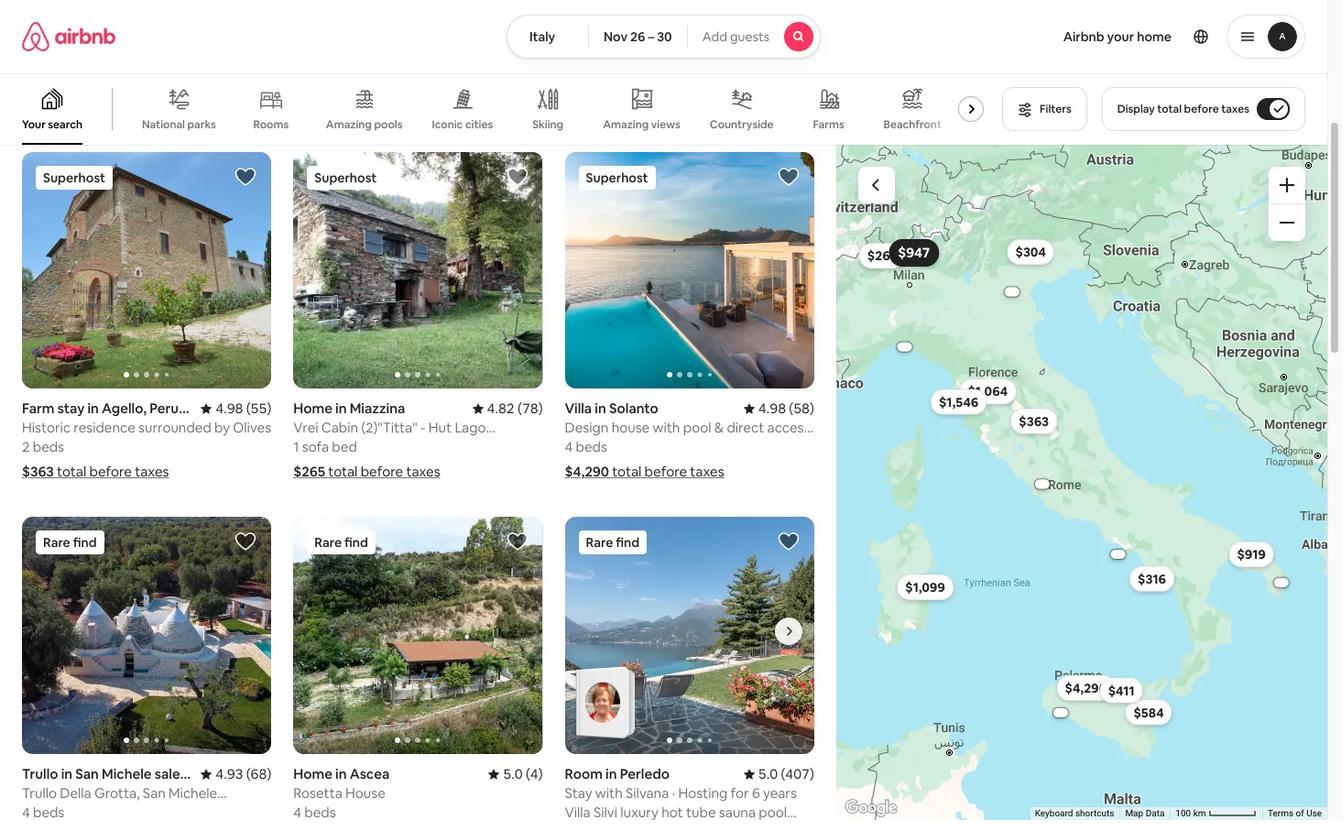 Task type: describe. For each thing, give the bounding box(es) containing it.
nov 26 – 30
[[604, 28, 672, 45]]

$1,099
[[905, 579, 945, 595]]

(58)
[[789, 400, 814, 417]]

your search
[[22, 117, 82, 132]]

$919 $316
[[1138, 546, 1266, 587]]

6
[[752, 784, 760, 802]]

taxes inside villa sara with heated pool 5 beds total before taxes
[[417, 98, 451, 115]]

hosting
[[678, 784, 728, 802]]

4.9 (52)
[[767, 35, 814, 52]]

beds inside historic residence surrounded by olives 2 beds $363 total before taxes
[[33, 438, 64, 456]]

filters button
[[1003, 87, 1087, 131]]

4.82
[[487, 400, 515, 417]]

$304
[[1016, 243, 1046, 260]]

years
[[763, 784, 797, 802]]

display
[[1118, 102, 1155, 116]]

total inside 4 beds $4,290 total before taxes
[[612, 463, 642, 480]]

beds for 4 beds total before taxes
[[576, 73, 607, 90]]

cities
[[465, 117, 493, 132]]

4.88 out of 5 average rating,  86 reviews image
[[472, 35, 543, 52]]

(407)
[[781, 765, 814, 783]]

before inside historic residence surrounded by olives 2 beds $363 total before taxes
[[89, 463, 132, 480]]

5.0 for 5.0 (407)
[[759, 765, 778, 783]]

5.0 out of 5 average rating,  4 reviews image
[[489, 765, 543, 783]]

$411
[[1108, 682, 1135, 698]]

$919 button
[[1229, 541, 1274, 567]]

$1,546 inside $1,546 $363
[[939, 393, 979, 410]]

100
[[1176, 808, 1191, 818]]

$363 inside historic residence surrounded by olives 2 beds $363 total before taxes
[[22, 463, 54, 480]]

before inside 1 sofa bed $265 total before taxes
[[361, 463, 403, 480]]

stay
[[565, 784, 592, 802]]

data
[[1146, 808, 1165, 818]]

home in miazzina
[[293, 400, 405, 417]]

google map
showing 20 stays. region
[[836, 145, 1328, 820]]

farms
[[813, 117, 844, 132]]

(52)
[[789, 35, 814, 52]]

before inside 3 beds $1,546 total before taxes
[[99, 98, 142, 115]]

home inside home in ascea rosetta house
[[293, 765, 333, 783]]

in for solanto
[[595, 400, 606, 417]]

residence
[[74, 419, 135, 436]]

terms of use
[[1268, 808, 1322, 818]]

olives
[[233, 419, 271, 436]]

taxes inside 3 beds $1,546 total before taxes
[[145, 98, 179, 115]]

$584
[[1134, 704, 1164, 720]]

4.98 for 4.98 (55)
[[216, 400, 243, 417]]

solanto
[[609, 400, 659, 417]]

villa in solanto
[[565, 400, 659, 417]]

4.93
[[216, 765, 243, 783]]

villa
[[293, 54, 330, 71]]

4.88 (86)
[[487, 35, 543, 52]]

miazzina
[[350, 400, 405, 417]]

$947
[[898, 244, 930, 261]]

beds for 4 beds $4,290 total before taxes
[[576, 438, 607, 456]]

$1,099 button
[[897, 574, 954, 600]]

before inside 4 beds $4,290 total before taxes
[[645, 463, 687, 480]]

taxes inside button
[[1222, 102, 1250, 116]]

countryside
[[710, 117, 774, 132]]

caronia
[[683, 35, 733, 52]]

profile element
[[843, 0, 1306, 73]]

4.93 (68)
[[216, 765, 271, 783]]

4.98 (58)
[[759, 400, 814, 417]]

google image
[[841, 796, 901, 820]]

4.88
[[487, 35, 515, 52]]

$947 button
[[889, 239, 939, 266]]

$304 button
[[1007, 239, 1054, 264]]

home for home in marina di caronia
[[565, 35, 604, 52]]

filters
[[1040, 102, 1072, 116]]

national
[[142, 117, 185, 132]]

beds inside villa sara with heated pool 5 beds total before taxes
[[304, 73, 335, 90]]

$4,290 inside button
[[1065, 679, 1107, 696]]

add to wishlist: room in perledo image
[[778, 531, 800, 553]]

beds for 3 beds $1,546 total before taxes
[[33, 73, 64, 90]]

add guests
[[702, 28, 770, 45]]

$363 inside $1,546 $363
[[1019, 413, 1049, 429]]

for
[[731, 784, 749, 802]]

(4)
[[526, 765, 543, 783]]

none search field containing italy
[[507, 15, 821, 59]]

total inside villa sara with heated pool 5 beds total before taxes
[[338, 98, 368, 115]]

marina
[[621, 35, 665, 52]]

$1,064 button
[[960, 378, 1016, 404]]

4 for 4 beds total before taxes
[[565, 73, 573, 90]]

ascea
[[350, 765, 390, 783]]

taxes inside 1 sofa bed $265 total before taxes
[[406, 463, 440, 480]]

(78)
[[518, 400, 543, 417]]

with
[[595, 784, 623, 802]]

national parks
[[142, 117, 216, 132]]

house
[[346, 784, 386, 802]]

silvana
[[626, 784, 669, 802]]

3
[[22, 73, 30, 90]]

total inside 3 beds $1,546 total before taxes
[[67, 98, 96, 115]]

·
[[672, 784, 675, 802]]

$265 inside 1 sofa bed $265 total before taxes
[[293, 463, 325, 480]]

parks
[[187, 117, 216, 132]]

taxes inside 4 beds total before taxes
[[674, 98, 708, 115]]

$1,546 $363
[[939, 393, 1049, 429]]

$316 button
[[1130, 566, 1175, 591]]

add to wishlist: home in ascea image
[[506, 531, 528, 553]]

sara
[[333, 54, 369, 71]]

zoom out image
[[1280, 215, 1295, 230]]

2
[[22, 438, 30, 456]]

surrounded
[[138, 419, 211, 436]]

map data button
[[1125, 807, 1165, 820]]



Task type: locate. For each thing, give the bounding box(es) containing it.
keyboard shortcuts button
[[1035, 807, 1114, 820]]

nov
[[604, 28, 628, 45]]

before inside villa sara with heated pool 5 beds total before taxes
[[371, 98, 414, 115]]

$4,290 down villa
[[565, 463, 609, 480]]

1 horizontal spatial amazing
[[603, 117, 649, 132]]

total right display
[[1158, 102, 1182, 116]]

total up search
[[67, 98, 96, 115]]

your
[[1107, 28, 1135, 45]]

4 down villa
[[565, 438, 573, 456]]

amazing pools
[[326, 117, 403, 132]]

keyboard
[[1035, 808, 1073, 818]]

1 vertical spatial home
[[293, 400, 333, 417]]

in for miazzina
[[335, 400, 347, 417]]

in left 26
[[607, 35, 618, 52]]

shortcuts
[[1076, 808, 1114, 818]]

beds inside 3 beds $1,546 total before taxes
[[33, 73, 64, 90]]

iconic
[[432, 117, 463, 132]]

pools
[[374, 117, 403, 132]]

total down solanto
[[612, 463, 642, 480]]

4.9
[[767, 35, 786, 52]]

(86)
[[518, 35, 543, 52]]

villa
[[565, 400, 592, 417]]

beds inside 4 beds $4,290 total before taxes
[[576, 438, 607, 456]]

airbnb your home link
[[1052, 17, 1183, 56]]

group
[[0, 73, 992, 145], [22, 152, 271, 389], [293, 152, 543, 389], [565, 152, 814, 389], [22, 517, 271, 754], [293, 517, 543, 754], [565, 517, 814, 754]]

group containing national parks
[[0, 73, 992, 145]]

1 5.0 from the left
[[503, 765, 523, 783]]

in up "with"
[[606, 765, 617, 783]]

with
[[372, 54, 407, 71]]

beachfront
[[884, 117, 942, 132]]

in for marina
[[607, 35, 618, 52]]

$1,546 left $363 "button"
[[939, 393, 979, 410]]

heated
[[410, 54, 463, 71]]

4 beds $4,290 total before taxes
[[565, 438, 724, 480]]

keyboard shortcuts
[[1035, 808, 1114, 818]]

1 horizontal spatial $363
[[1019, 413, 1049, 429]]

0 vertical spatial $1,546
[[22, 98, 64, 115]]

of
[[1296, 808, 1304, 818]]

search
[[48, 117, 82, 132]]

your
[[22, 117, 46, 132]]

terms of use link
[[1268, 808, 1322, 818]]

4 inside 4 beds total before taxes
[[565, 73, 573, 90]]

total down "bed"
[[328, 463, 358, 480]]

add to wishlist: home in miazzina image
[[506, 166, 528, 188]]

$919
[[1237, 546, 1266, 562]]

5.0 for 5.0 (4)
[[503, 765, 523, 783]]

total up amazing pools
[[338, 98, 368, 115]]

1 horizontal spatial $265
[[868, 247, 897, 264]]

rooms
[[253, 117, 289, 132]]

2 5.0 from the left
[[759, 765, 778, 783]]

italy
[[530, 28, 555, 45]]

amazing for amazing pools
[[326, 117, 372, 132]]

amazing down 4 beds total before taxes
[[603, 117, 649, 132]]

amazing
[[603, 117, 649, 132], [326, 117, 372, 132]]

airbnb your home
[[1063, 28, 1172, 45]]

0 horizontal spatial $265
[[293, 463, 325, 480]]

4 beds total before taxes
[[565, 73, 708, 115]]

1 horizontal spatial $1,546
[[939, 393, 979, 410]]

0 vertical spatial 4
[[565, 73, 573, 90]]

italy button
[[507, 15, 589, 59]]

map data
[[1125, 808, 1165, 818]]

villa sara with heated pool 5 beds total before taxes
[[293, 54, 503, 115]]

$265 button
[[859, 243, 906, 268]]

amazing views
[[603, 117, 681, 132]]

0 horizontal spatial amazing
[[326, 117, 372, 132]]

4.82 (78)
[[487, 400, 543, 417]]

$584 button
[[1126, 699, 1172, 725]]

total up amazing views
[[596, 98, 625, 115]]

room
[[565, 765, 603, 783]]

1 vertical spatial $265
[[293, 463, 325, 480]]

$363 button
[[1011, 408, 1057, 434]]

0 horizontal spatial 5.0
[[503, 765, 523, 783]]

taxes inside historic residence surrounded by olives 2 beds $363 total before taxes
[[135, 463, 169, 480]]

1
[[293, 438, 299, 456]]

$1,546 up your in the left top of the page
[[22, 98, 64, 115]]

display total before taxes
[[1118, 102, 1250, 116]]

26
[[630, 28, 645, 45]]

1 horizontal spatial $4,290
[[1065, 679, 1107, 696]]

add
[[702, 28, 727, 45]]

$363 right '$1,546' button on the right of the page
[[1019, 413, 1049, 429]]

$363 down 2
[[22, 463, 54, 480]]

home in marina di caronia
[[565, 35, 733, 52]]

1 total before taxes button from the left
[[293, 98, 451, 115]]

0 vertical spatial home
[[565, 35, 604, 52]]

0 horizontal spatial $4,290
[[565, 463, 609, 480]]

1 vertical spatial $1,546
[[939, 393, 979, 410]]

total inside 4 beds total before taxes
[[596, 98, 625, 115]]

(68)
[[246, 765, 271, 783]]

views
[[651, 117, 681, 132]]

$4,290 left the $411
[[1065, 679, 1107, 696]]

$363
[[1019, 413, 1049, 429], [22, 463, 54, 480]]

total inside historic residence surrounded by olives 2 beds $363 total before taxes
[[57, 463, 86, 480]]

iconic cities
[[432, 117, 493, 132]]

0 vertical spatial $265
[[868, 247, 897, 264]]

100 km button
[[1170, 807, 1262, 820]]

total before taxes button
[[293, 98, 451, 115], [565, 98, 708, 115]]

0 vertical spatial $4,290
[[565, 463, 609, 480]]

1 sofa bed $265 total before taxes
[[293, 438, 440, 480]]

sofa
[[302, 438, 329, 456]]

airbnb
[[1063, 28, 1105, 45]]

$265 inside button
[[868, 247, 897, 264]]

4.9 out of 5 average rating,  52 reviews image
[[752, 35, 814, 52]]

add to wishlist: farm stay in agello, perugia image
[[235, 166, 257, 188]]

1 vertical spatial $4,290
[[1065, 679, 1107, 696]]

2 4 from the top
[[565, 438, 573, 456]]

2 total before taxes button from the left
[[565, 98, 708, 115]]

2 vertical spatial home
[[293, 765, 333, 783]]

0 horizontal spatial $1,546
[[22, 98, 64, 115]]

in
[[607, 35, 618, 52], [335, 400, 347, 417], [595, 400, 606, 417], [335, 765, 347, 783], [606, 765, 617, 783]]

4.93 out of 5 average rating,  68 reviews image
[[201, 765, 271, 783]]

$4,290 inside 4 beds $4,290 total before taxes
[[565, 463, 609, 480]]

bed
[[332, 438, 357, 456]]

4.98 out of 5 average rating,  55 reviews image
[[201, 400, 271, 417]]

in right villa
[[595, 400, 606, 417]]

$265 left '$947'
[[868, 247, 897, 264]]

di
[[668, 35, 680, 52]]

in inside home in ascea rosetta house
[[335, 765, 347, 783]]

0 horizontal spatial $363
[[22, 463, 54, 480]]

room in perledo stay with silvana · hosting for 6 years
[[565, 765, 797, 802]]

None search field
[[507, 15, 821, 59]]

1 4.98 from the left
[[216, 400, 243, 417]]

4.98 for 4.98 (58)
[[759, 400, 786, 417]]

home for home in miazzina
[[293, 400, 333, 417]]

5.0 (407)
[[759, 765, 814, 783]]

total before taxes button up amazing pools
[[293, 98, 451, 115]]

1 horizontal spatial 5.0
[[759, 765, 778, 783]]

1 4 from the top
[[565, 73, 573, 90]]

by
[[214, 419, 230, 436]]

3 beds $1,546 total before taxes
[[22, 73, 179, 115]]

home up the 'sofa'
[[293, 400, 333, 417]]

5
[[293, 73, 301, 90]]

$1,546 inside 3 beds $1,546 total before taxes
[[22, 98, 64, 115]]

in left ascea
[[335, 765, 347, 783]]

nov 26 – 30 button
[[588, 15, 688, 59]]

in left miazzina
[[335, 400, 347, 417]]

add to wishlist: villa in solanto image
[[778, 166, 800, 188]]

home
[[1137, 28, 1172, 45]]

in inside room in perledo stay with silvana · hosting for 6 years
[[606, 765, 617, 783]]

4.98 up by on the left bottom
[[216, 400, 243, 417]]

add guests button
[[687, 15, 821, 59]]

0 horizontal spatial 4.98
[[216, 400, 243, 417]]

historic residence surrounded by olives 2 beds $363 total before taxes
[[22, 419, 271, 480]]

5.0 up years
[[759, 765, 778, 783]]

rosetta
[[293, 784, 343, 802]]

home in ascea rosetta house
[[293, 765, 390, 802]]

before inside 4 beds total before taxes
[[628, 98, 671, 115]]

1 horizontal spatial 4.98
[[759, 400, 786, 417]]

add to wishlist: trullo in san michele salentino image
[[235, 531, 257, 553]]

2 4.98 from the left
[[759, 400, 786, 417]]

amazing for amazing views
[[603, 117, 649, 132]]

total before taxes button up amazing views
[[565, 98, 708, 115]]

5.0 out of 5 average rating,  407 reviews image
[[744, 765, 814, 783]]

100 km
[[1176, 808, 1208, 818]]

4 down "italy" button
[[565, 73, 573, 90]]

skiing
[[533, 117, 564, 132]]

4.98 left (58)
[[759, 400, 786, 417]]

1 vertical spatial $363
[[22, 463, 54, 480]]

zoom in image
[[1280, 178, 1295, 192]]

4.82 out of 5 average rating,  78 reviews image
[[472, 400, 543, 417]]

(55)
[[246, 400, 271, 417]]

home right "italy"
[[565, 35, 604, 52]]

4.98 (55)
[[216, 400, 271, 417]]

km
[[1193, 808, 1206, 818]]

–
[[648, 28, 654, 45]]

amazing left pools
[[326, 117, 372, 132]]

0 horizontal spatial total before taxes button
[[293, 98, 451, 115]]

4.98 out of 5 average rating,  58 reviews image
[[744, 400, 814, 417]]

5.0 left (4)
[[503, 765, 523, 783]]

4 for 4 beds $4,290 total before taxes
[[565, 438, 573, 456]]

display total before taxes button
[[1102, 87, 1306, 131]]

total inside 1 sofa bed $265 total before taxes
[[328, 463, 358, 480]]

terms
[[1268, 808, 1294, 818]]

total down the 'historic'
[[57, 463, 86, 480]]

taxes inside 4 beds $4,290 total before taxes
[[690, 463, 724, 480]]

4 inside 4 beds $4,290 total before taxes
[[565, 438, 573, 456]]

total inside button
[[1158, 102, 1182, 116]]

0 vertical spatial $363
[[1019, 413, 1049, 429]]

$265 down the 'sofa'
[[293, 463, 325, 480]]

before inside button
[[1184, 102, 1219, 116]]

1 vertical spatial 4
[[565, 438, 573, 456]]

beds inside 4 beds total before taxes
[[576, 73, 607, 90]]

1 horizontal spatial total before taxes button
[[565, 98, 708, 115]]

home up rosetta
[[293, 765, 333, 783]]



Task type: vqa. For each thing, say whether or not it's contained in the screenshot.
4 in the 4 Beds Total Before Taxes
yes



